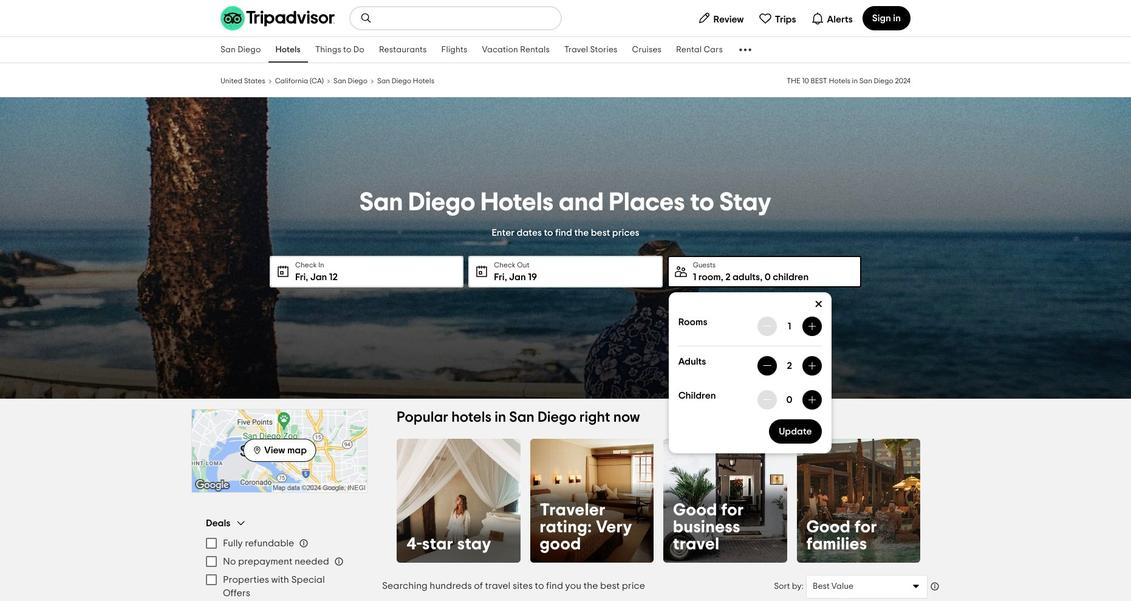Task type: locate. For each thing, give the bounding box(es) containing it.
0 horizontal spatial set child count to one less image
[[763, 395, 772, 405]]

group
[[206, 517, 353, 601]]

set child count to one less image
[[763, 395, 772, 405], [808, 395, 817, 405]]

tripadvisor image
[[221, 6, 335, 30]]

set child count to one less image down 'set adult count to one more' image on the bottom right
[[808, 395, 817, 405]]

1 horizontal spatial set child count to one less image
[[808, 395, 817, 405]]

None search field
[[351, 7, 561, 29]]

menu
[[206, 534, 353, 601]]

set child count to one less image down set adult count to one less image at bottom
[[763, 395, 772, 405]]

set rooms to one more image
[[808, 321, 817, 331]]

set adult count to one more image
[[808, 361, 817, 370]]



Task type: vqa. For each thing, say whether or not it's contained in the screenshot.
cruise at the bottom of page
no



Task type: describe. For each thing, give the bounding box(es) containing it.
set room count to one less image
[[763, 321, 772, 331]]

1 set child count to one less image from the left
[[763, 395, 772, 405]]

2 set child count to one less image from the left
[[808, 395, 817, 405]]

set adult count to one less image
[[763, 361, 772, 370]]

search image
[[360, 12, 373, 24]]



